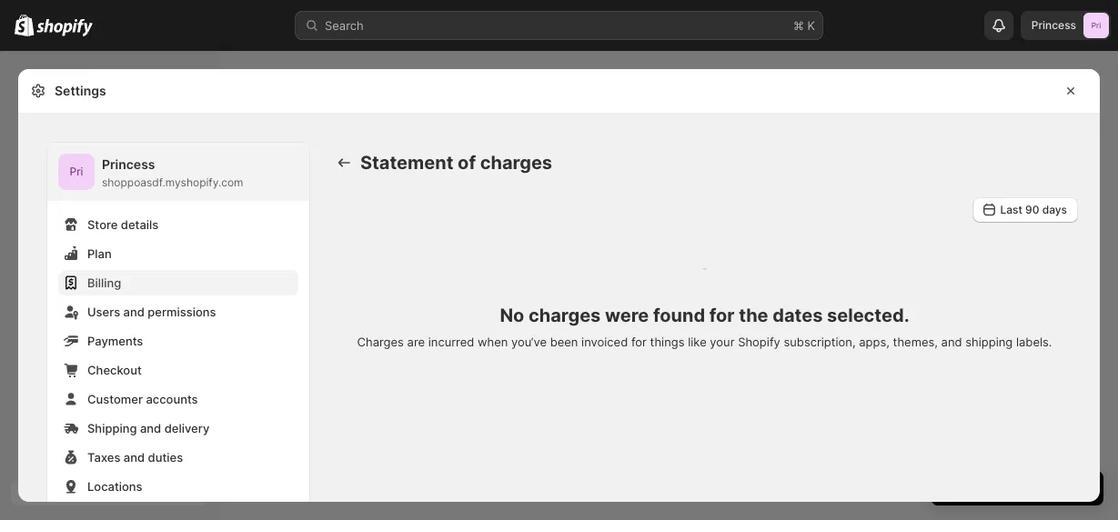Task type: vqa. For each thing, say whether or not it's contained in the screenshot.
Shipping and delivery link
yes



Task type: describe. For each thing, give the bounding box(es) containing it.
billing
[[87, 276, 121, 290]]

1 horizontal spatial princess image
[[1084, 13, 1109, 38]]

are
[[407, 335, 425, 349]]

plan link
[[58, 241, 299, 267]]

users
[[87, 305, 120, 319]]

no
[[500, 304, 525, 326]]

store details
[[87, 218, 159, 232]]

accounts
[[146, 392, 198, 406]]

and for delivery
[[140, 421, 161, 435]]

duties
[[148, 450, 183, 465]]

dates
[[773, 304, 823, 326]]

been
[[550, 335, 578, 349]]

statement of charges
[[360, 152, 552, 174]]

last
[[1001, 203, 1023, 217]]

store
[[87, 218, 118, 232]]

subscription,
[[784, 335, 856, 349]]

magnifying glass image
[[703, 267, 707, 270]]

shopify image
[[15, 14, 34, 36]]

and inside no charges were found for the dates selected. charges are incurred when you've been invoiced for things like your shopify subscription, apps, themes, and shipping labels.
[[942, 335, 963, 349]]

charges
[[357, 335, 404, 349]]

like
[[688, 335, 707, 349]]

themes,
[[893, 335, 938, 349]]

store details link
[[58, 212, 299, 238]]

and for duties
[[124, 450, 145, 465]]

⌘
[[794, 18, 804, 32]]

shopify
[[738, 335, 781, 349]]

locations link
[[58, 474, 299, 500]]

charges inside no charges were found for the dates selected. charges are incurred when you've been invoiced for things like your shopify subscription, apps, themes, and shipping labels.
[[529, 304, 601, 326]]

shipping and delivery link
[[58, 416, 299, 441]]

last 90 days button
[[973, 197, 1078, 223]]

shop settings menu element
[[47, 143, 309, 521]]

payments link
[[58, 329, 299, 354]]

taxes
[[87, 450, 120, 465]]

of
[[458, 152, 476, 174]]

pri button
[[58, 154, 95, 190]]

0 vertical spatial for
[[710, 304, 735, 326]]

⌘ k
[[794, 18, 815, 32]]

customer accounts
[[87, 392, 198, 406]]

billing link
[[58, 270, 299, 296]]

delivery
[[164, 421, 210, 435]]



Task type: locate. For each thing, give the bounding box(es) containing it.
0 horizontal spatial for
[[632, 335, 647, 349]]

permissions
[[148, 305, 216, 319]]

locations
[[87, 480, 143, 494]]

and
[[123, 305, 145, 319], [942, 335, 963, 349], [140, 421, 161, 435], [124, 450, 145, 465]]

and right taxes
[[124, 450, 145, 465]]

for
[[710, 304, 735, 326], [632, 335, 647, 349]]

0 horizontal spatial princess
[[102, 157, 155, 172]]

0 vertical spatial princess
[[1032, 19, 1077, 32]]

charges
[[480, 152, 552, 174], [529, 304, 601, 326]]

things
[[650, 335, 685, 349]]

invoiced
[[582, 335, 628, 349]]

for left things
[[632, 335, 647, 349]]

selected.
[[827, 304, 910, 326]]

when
[[478, 335, 508, 349]]

taxes and duties
[[87, 450, 183, 465]]

princess for princess
[[1032, 19, 1077, 32]]

1 vertical spatial princess
[[102, 157, 155, 172]]

days
[[1043, 203, 1068, 217]]

princess for princess shoppoasdf.myshopify.com
[[102, 157, 155, 172]]

shipping
[[966, 335, 1013, 349]]

and for permissions
[[123, 305, 145, 319]]

customer
[[87, 392, 143, 406]]

princess shoppoasdf.myshopify.com
[[102, 157, 243, 189]]

1 vertical spatial princess image
[[58, 154, 95, 190]]

settings
[[55, 83, 106, 99]]

statement
[[360, 152, 454, 174]]

0 vertical spatial charges
[[480, 152, 552, 174]]

dialog
[[1108, 69, 1118, 502]]

search
[[325, 18, 364, 32]]

0 horizontal spatial princess image
[[58, 154, 95, 190]]

details
[[121, 218, 159, 232]]

k
[[808, 18, 815, 32]]

your
[[710, 335, 735, 349]]

and right themes,
[[942, 335, 963, 349]]

apps,
[[859, 335, 890, 349]]

for up your
[[710, 304, 735, 326]]

taxes and duties link
[[58, 445, 299, 471]]

and down customer accounts
[[140, 421, 161, 435]]

found
[[653, 304, 705, 326]]

princess image inside shop settings menu 'element'
[[58, 154, 95, 190]]

shipping
[[87, 421, 137, 435]]

users and permissions
[[87, 305, 216, 319]]

shopify image
[[37, 19, 93, 37]]

settings dialog
[[18, 69, 1100, 521]]

princess image
[[1084, 13, 1109, 38], [58, 154, 95, 190]]

no charges were found for the dates selected. charges are incurred when you've been invoiced for things like your shopify subscription, apps, themes, and shipping labels.
[[357, 304, 1052, 349]]

1 horizontal spatial for
[[710, 304, 735, 326]]

labels.
[[1017, 335, 1052, 349]]

users and permissions link
[[58, 299, 299, 325]]

you've
[[512, 335, 547, 349]]

were
[[605, 304, 649, 326]]

plan
[[87, 247, 112, 261]]

customer accounts link
[[58, 387, 299, 412]]

1 vertical spatial charges
[[529, 304, 601, 326]]

1 vertical spatial for
[[632, 335, 647, 349]]

princess
[[1032, 19, 1077, 32], [102, 157, 155, 172]]

0 vertical spatial princess image
[[1084, 13, 1109, 38]]

checkout
[[87, 363, 142, 377]]

the
[[739, 304, 769, 326]]

payments
[[87, 334, 143, 348]]

90
[[1026, 203, 1040, 217]]

1 horizontal spatial princess
[[1032, 19, 1077, 32]]

incurred
[[428, 335, 474, 349]]

shipping and delivery
[[87, 421, 210, 435]]

charges right 'of'
[[480, 152, 552, 174]]

shoppoasdf.myshopify.com
[[102, 176, 243, 189]]

princess inside princess shoppoasdf.myshopify.com
[[102, 157, 155, 172]]

checkout link
[[58, 358, 299, 383]]

and right users
[[123, 305, 145, 319]]

last 90 days
[[1001, 203, 1068, 217]]

charges up been
[[529, 304, 601, 326]]



